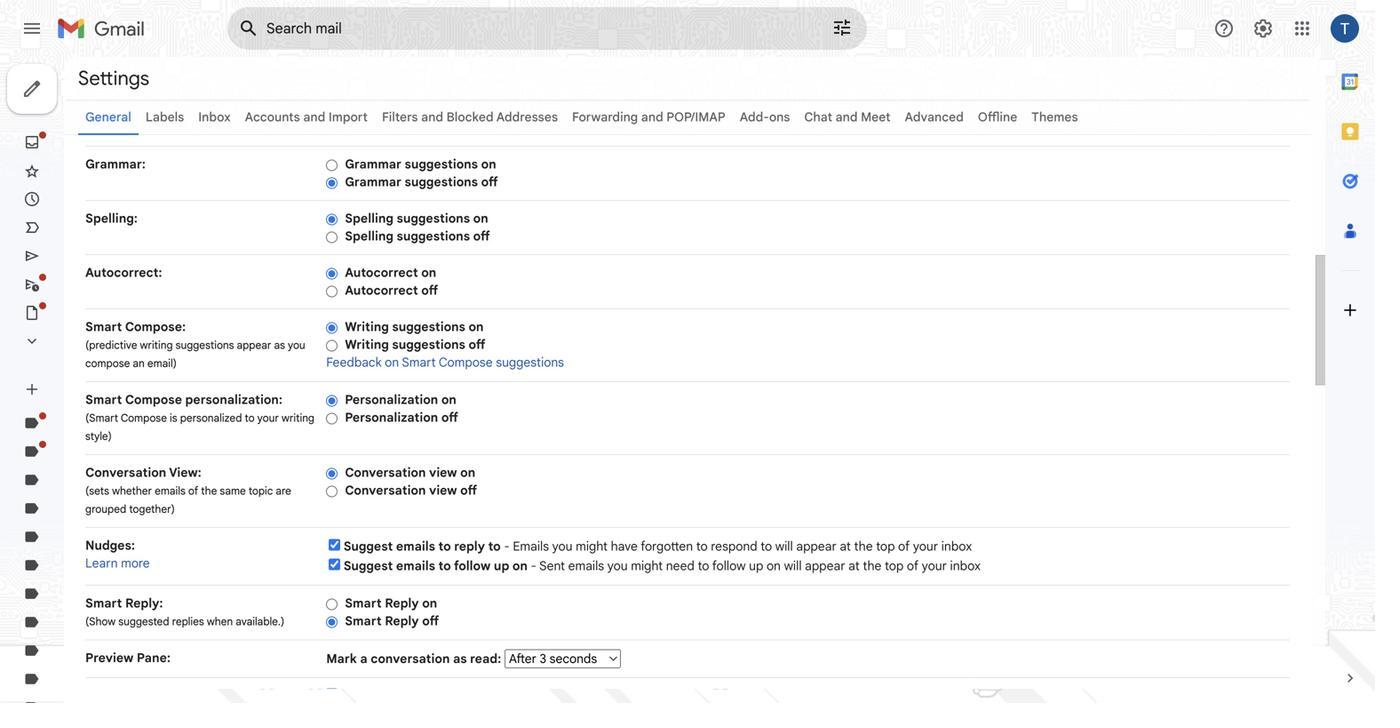 Task type: vqa. For each thing, say whether or not it's contained in the screenshot.
PERSONALIZATION ON "radio"
yes



Task type: describe. For each thing, give the bounding box(es) containing it.
autocorrect off
[[345, 283, 438, 298]]

(sets
[[85, 484, 109, 498]]

conversation view on
[[345, 465, 476, 480]]

smart reply on
[[345, 595, 437, 611]]

suggest for suggest emails to reply to - emails you might have forgotten to respond to will appear at the top of your inbox
[[344, 539, 393, 554]]

off for writing suggestions on
[[469, 337, 486, 352]]

reply for on
[[385, 595, 419, 611]]

to left respond on the bottom of page
[[697, 539, 708, 554]]

emails inside conversation view: (sets whether emails of the same topic are grouped together)
[[155, 484, 186, 498]]

1 follow from the left
[[454, 558, 491, 574]]

pop/imap
[[667, 109, 726, 125]]

writing for writing suggestions on
[[345, 319, 389, 335]]

suggestions for spelling suggestions on
[[397, 211, 470, 226]]

feedback on smart compose suggestions
[[326, 355, 564, 370]]

you for as
[[288, 339, 305, 352]]

smart reply off
[[345, 613, 439, 629]]

mark
[[326, 651, 357, 667]]

Writing suggestions on radio
[[326, 321, 338, 334]]

(show
[[85, 615, 116, 628]]

filters and blocked addresses link
[[382, 109, 558, 125]]

grammar suggestions off
[[345, 174, 498, 190]]

smart for smart reply: (show suggested replies when available.)
[[85, 595, 122, 611]]

Smart Reply on radio
[[326, 598, 338, 611]]

1 vertical spatial top
[[885, 558, 904, 574]]

addresses
[[497, 109, 558, 125]]

spelling for spelling suggestions on
[[345, 211, 394, 226]]

writing for writing suggestions off
[[345, 337, 389, 352]]

to up smart reply off
[[439, 558, 451, 574]]

personalization for personalization off
[[345, 410, 438, 425]]

Smart Reply off radio
[[326, 615, 338, 629]]

forwarding and pop/imap link
[[572, 109, 726, 125]]

2 up from the left
[[749, 558, 764, 574]]

respond
[[711, 539, 758, 554]]

feedback on smart compose suggestions link
[[326, 355, 564, 370]]

smart for smart compose personalization: (smart compose is personalized to your writing style)
[[85, 392, 122, 408]]

smart for smart reply off
[[345, 613, 382, 629]]

spelling suggestions on
[[345, 211, 489, 226]]

general link
[[85, 109, 131, 125]]

Autocorrect on radio
[[326, 267, 338, 280]]

Personalization on radio
[[326, 394, 338, 407]]

view for on
[[429, 465, 457, 480]]

writing suggestions on
[[345, 319, 484, 335]]

blocked
[[447, 109, 494, 125]]

Autocorrect off radio
[[326, 285, 338, 298]]

1 vertical spatial as
[[453, 651, 467, 667]]

feedback
[[326, 355, 382, 370]]

advanced
[[905, 109, 964, 125]]

reply:
[[125, 595, 163, 611]]

offline link
[[978, 109, 1018, 125]]

a
[[360, 651, 368, 667]]

is
[[170, 411, 177, 425]]

1 vertical spatial inbox
[[951, 558, 981, 574]]

preview pane:
[[85, 650, 171, 666]]

accounts and import link
[[245, 109, 368, 125]]

grammar suggestions on
[[345, 156, 497, 172]]

and for chat
[[836, 109, 858, 125]]

preview
[[85, 650, 134, 666]]

2 follow from the left
[[713, 558, 746, 574]]

personalized
[[180, 411, 242, 425]]

of inside conversation view: (sets whether emails of the same topic are grouped together)
[[188, 484, 198, 498]]

writing inside the 'smart compose: (predictive writing suggestions appear as you compose an email)'
[[140, 339, 173, 352]]

personalization for personalization on
[[345, 392, 438, 408]]

sent
[[540, 558, 565, 574]]

1 vertical spatial will
[[784, 558, 802, 574]]

forwarding
[[572, 109, 638, 125]]

2 vertical spatial of
[[907, 558, 919, 574]]

spelling suggestions off
[[345, 228, 490, 244]]

- display dynamic email content when available.
[[477, 102, 750, 118]]

chat and meet link
[[805, 109, 891, 125]]

and for filters
[[421, 109, 444, 125]]

off for grammar suggestions on
[[481, 174, 498, 190]]

themes
[[1032, 109, 1079, 125]]

1 vertical spatial appear
[[797, 539, 837, 554]]

(smart
[[85, 411, 118, 425]]

view for off
[[429, 483, 457, 498]]

smart reply: (show suggested replies when available.)
[[85, 595, 285, 628]]

conversation view: (sets whether emails of the same topic are grouped together)
[[85, 465, 291, 516]]

off down 'personalization on'
[[442, 410, 458, 425]]

chat and meet
[[805, 109, 891, 125]]

add-ons link
[[740, 109, 790, 125]]

conversation for conversation view off
[[345, 483, 426, 498]]

view:
[[169, 465, 202, 480]]

0 vertical spatial compose
[[439, 355, 493, 370]]

personalization:
[[185, 392, 283, 408]]

suggestions for writing suggestions on
[[392, 319, 466, 335]]

labels link
[[146, 109, 184, 125]]

learn
[[85, 555, 118, 571]]

email
[[584, 102, 614, 118]]

to right "need"
[[698, 558, 710, 574]]

to left reply
[[439, 539, 451, 554]]

(predictive
[[85, 339, 137, 352]]

reply
[[454, 539, 485, 554]]

add-ons
[[740, 109, 790, 125]]

search mail image
[[233, 12, 265, 44]]

emails
[[513, 539, 549, 554]]

learn more link
[[85, 555, 150, 571]]

smart compose personalization: (smart compose is personalized to your writing style)
[[85, 392, 315, 443]]

you for emails
[[552, 539, 573, 554]]

need
[[666, 558, 695, 574]]

suggestions inside the 'smart compose: (predictive writing suggestions appear as you compose an email)'
[[176, 339, 234, 352]]

to right reply
[[488, 539, 501, 554]]

writing suggestions off
[[345, 337, 486, 352]]

2 vertical spatial the
[[863, 558, 882, 574]]



Task type: locate. For each thing, give the bounding box(es) containing it.
writing down compose: at top
[[140, 339, 173, 352]]

2 grammar from the top
[[345, 174, 402, 190]]

0 horizontal spatial might
[[576, 539, 608, 554]]

0 vertical spatial writing
[[140, 339, 173, 352]]

personalization on
[[345, 392, 457, 408]]

follow down reply
[[454, 558, 491, 574]]

spelling:
[[85, 211, 138, 226]]

smart up (predictive
[[85, 319, 122, 335]]

0 vertical spatial will
[[776, 539, 793, 554]]

inbox
[[942, 539, 973, 554], [951, 558, 981, 574]]

and left pop/imap
[[642, 109, 664, 125]]

compose left is
[[121, 411, 167, 425]]

1 writing from the top
[[345, 319, 389, 335]]

advanced search options image
[[825, 10, 860, 45]]

the inside conversation view: (sets whether emails of the same topic are grouped together)
[[201, 484, 217, 498]]

whether
[[112, 484, 152, 498]]

off up the mark a conversation as read:
[[422, 613, 439, 629]]

might down suggest emails to reply to - emails you might have forgotten to respond to will appear at the top of your inbox
[[631, 558, 663, 574]]

emails
[[155, 484, 186, 498], [396, 539, 435, 554], [396, 558, 435, 574], [568, 558, 604, 574]]

nudges: learn more
[[85, 538, 150, 571]]

as inside the 'smart compose: (predictive writing suggestions appear as you compose an email)'
[[274, 339, 285, 352]]

suggest for suggest emails to follow up on - sent emails you might need to follow up on will appear at the top of your inbox
[[344, 558, 393, 574]]

autocorrect down "autocorrect on"
[[345, 283, 418, 298]]

and
[[303, 109, 326, 125], [421, 109, 444, 125], [642, 109, 664, 125], [836, 109, 858, 125]]

emails down view: at the left bottom of page
[[155, 484, 186, 498]]

topic
[[249, 484, 273, 498]]

1 horizontal spatial up
[[749, 558, 764, 574]]

an
[[133, 357, 145, 370]]

follow
[[454, 558, 491, 574], [713, 558, 746, 574]]

1 horizontal spatial when
[[664, 102, 694, 118]]

0 vertical spatial as
[[274, 339, 285, 352]]

forwarding and pop/imap
[[572, 109, 726, 125]]

1 vertical spatial spelling
[[345, 228, 394, 244]]

nudges:
[[85, 538, 135, 553]]

2 horizontal spatial -
[[531, 558, 537, 574]]

replies
[[172, 615, 204, 628]]

2 view from the top
[[429, 483, 457, 498]]

0 vertical spatial -
[[480, 102, 486, 118]]

0 vertical spatial when
[[664, 102, 694, 118]]

compose
[[85, 357, 130, 370]]

suggestions
[[405, 156, 478, 172], [405, 174, 478, 190], [397, 211, 470, 226], [397, 228, 470, 244], [392, 319, 466, 335], [392, 337, 466, 352], [176, 339, 234, 352], [496, 355, 564, 370]]

off down the blocked
[[481, 174, 498, 190]]

grammar right 'grammar suggestions on' radio
[[345, 156, 402, 172]]

grammar right grammar suggestions off radio
[[345, 174, 402, 190]]

1 vertical spatial -
[[504, 539, 510, 554]]

and left the import
[[303, 109, 326, 125]]

smart inside the 'smart compose: (predictive writing suggestions appear as you compose an email)'
[[85, 319, 122, 335]]

2 spelling from the top
[[345, 228, 394, 244]]

and right filters at the left top of page
[[421, 109, 444, 125]]

grammar:
[[85, 156, 146, 172]]

view down conversation view on
[[429, 483, 457, 498]]

follow down respond on the bottom of page
[[713, 558, 746, 574]]

1 vertical spatial might
[[631, 558, 663, 574]]

autocorrect
[[345, 265, 418, 280], [345, 283, 418, 298]]

0 vertical spatial appear
[[237, 339, 271, 352]]

0 vertical spatial personalization
[[345, 392, 438, 408]]

spelling right spelling suggestions on option on the top left of the page
[[345, 211, 394, 226]]

to right respond on the bottom of page
[[761, 539, 772, 554]]

4 and from the left
[[836, 109, 858, 125]]

settings
[[78, 66, 149, 91]]

1 vertical spatial of
[[899, 539, 910, 554]]

smart for smart reply on
[[345, 595, 382, 611]]

to inside smart compose personalization: (smart compose is personalized to your writing style)
[[245, 411, 255, 425]]

of
[[188, 484, 198, 498], [899, 539, 910, 554], [907, 558, 919, 574]]

2 vertical spatial appear
[[805, 558, 846, 574]]

suggest
[[344, 539, 393, 554], [344, 558, 393, 574]]

conversation for conversation view: (sets whether emails of the same topic are grouped together)
[[85, 465, 166, 480]]

0 horizontal spatial as
[[274, 339, 285, 352]]

when for available.
[[664, 102, 694, 118]]

labels
[[146, 109, 184, 125]]

view up the conversation view off
[[429, 465, 457, 480]]

Conversation view off radio
[[326, 485, 338, 498]]

meet
[[861, 109, 891, 125]]

1 vertical spatial at
[[849, 558, 860, 574]]

1 autocorrect from the top
[[345, 265, 418, 280]]

spelling for spelling suggestions off
[[345, 228, 394, 244]]

2 vertical spatial you
[[608, 558, 628, 574]]

compose up is
[[125, 392, 182, 408]]

as left writing suggestions off option
[[274, 339, 285, 352]]

0 horizontal spatial you
[[288, 339, 305, 352]]

personalization up personalization off
[[345, 392, 438, 408]]

off up writing suggestions on
[[421, 283, 438, 298]]

at
[[840, 539, 851, 554], [849, 558, 860, 574]]

0 horizontal spatial -
[[480, 102, 486, 118]]

pane:
[[137, 650, 171, 666]]

autocorrect for autocorrect off
[[345, 283, 418, 298]]

autocorrect:
[[85, 265, 162, 280]]

1 horizontal spatial you
[[552, 539, 573, 554]]

1 up from the left
[[494, 558, 510, 574]]

- left emails
[[504, 539, 510, 554]]

0 horizontal spatial follow
[[454, 558, 491, 574]]

advanced link
[[905, 109, 964, 125]]

chat
[[805, 109, 833, 125]]

2 vertical spatial your
[[922, 558, 947, 574]]

0 vertical spatial writing
[[345, 319, 389, 335]]

smart inside smart compose personalization: (smart compose is personalized to your writing style)
[[85, 392, 122, 408]]

might left have
[[576, 539, 608, 554]]

dynamic
[[533, 102, 581, 118]]

off up reply
[[461, 483, 477, 498]]

1 grammar from the top
[[345, 156, 402, 172]]

inbox
[[198, 109, 231, 125]]

appear inside the 'smart compose: (predictive writing suggestions appear as you compose an email)'
[[237, 339, 271, 352]]

Search mail text field
[[267, 20, 782, 37]]

writing
[[140, 339, 173, 352], [282, 411, 315, 425]]

2 vertical spatial compose
[[121, 411, 167, 425]]

you down have
[[608, 558, 628, 574]]

Grammar suggestions on radio
[[326, 158, 338, 172]]

1 vertical spatial your
[[914, 539, 939, 554]]

when right replies
[[207, 615, 233, 628]]

smart right smart reply on radio
[[345, 595, 382, 611]]

smart right smart reply off radio
[[345, 613, 382, 629]]

filters and blocked addresses
[[382, 109, 558, 125]]

when
[[664, 102, 694, 118], [207, 615, 233, 628]]

and right 'chat'
[[836, 109, 858, 125]]

suggested
[[118, 615, 169, 628]]

- left sent
[[531, 558, 537, 574]]

accounts and import
[[245, 109, 368, 125]]

1 spelling from the top
[[345, 211, 394, 226]]

up left sent
[[494, 558, 510, 574]]

might
[[576, 539, 608, 554], [631, 558, 663, 574]]

off for conversation view on
[[461, 483, 477, 498]]

reply up smart reply off
[[385, 595, 419, 611]]

emails up smart reply on
[[396, 558, 435, 574]]

you left writing suggestions off option
[[288, 339, 305, 352]]

writing up the feedback
[[345, 337, 389, 352]]

conversation for conversation view on
[[345, 465, 426, 480]]

1 personalization from the top
[[345, 392, 438, 408]]

0 vertical spatial autocorrect
[[345, 265, 418, 280]]

-
[[480, 102, 486, 118], [504, 539, 510, 554], [531, 558, 537, 574]]

suggestions for grammar suggestions off
[[405, 174, 478, 190]]

conversation
[[85, 465, 166, 480], [345, 465, 426, 480], [345, 483, 426, 498]]

to down personalization:
[[245, 411, 255, 425]]

conversation up the conversation view off
[[345, 465, 426, 480]]

2 reply from the top
[[385, 613, 419, 629]]

0 vertical spatial top
[[876, 539, 895, 554]]

None search field
[[228, 7, 867, 50]]

view
[[429, 465, 457, 480], [429, 483, 457, 498]]

main menu image
[[21, 18, 43, 39]]

conversation
[[371, 651, 450, 667]]

Personalization off radio
[[326, 412, 338, 425]]

3 and from the left
[[642, 109, 664, 125]]

display
[[489, 102, 530, 118]]

1 vertical spatial compose
[[125, 392, 182, 408]]

top
[[876, 539, 895, 554], [885, 558, 904, 574]]

suggest emails to reply to - emails you might have forgotten to respond to will appear at the top of your inbox
[[344, 539, 973, 554]]

0 horizontal spatial when
[[207, 615, 233, 628]]

personalization off
[[345, 410, 458, 425]]

you up sent
[[552, 539, 573, 554]]

0 vertical spatial of
[[188, 484, 198, 498]]

2 writing from the top
[[345, 337, 389, 352]]

autocorrect up autocorrect off
[[345, 265, 418, 280]]

off for spelling suggestions on
[[473, 228, 490, 244]]

mark a conversation as read:
[[326, 651, 505, 667]]

import
[[329, 109, 368, 125]]

suggestions for writing suggestions off
[[392, 337, 466, 352]]

0 vertical spatial the
[[201, 484, 217, 498]]

inbox link
[[198, 109, 231, 125]]

same
[[220, 484, 246, 498]]

your inside smart compose personalization: (smart compose is personalized to your writing style)
[[257, 411, 279, 425]]

1 suggest from the top
[[344, 539, 393, 554]]

conversation down conversation view on
[[345, 483, 426, 498]]

when right content at the left top
[[664, 102, 694, 118]]

0 vertical spatial suggest
[[344, 539, 393, 554]]

ons
[[770, 109, 790, 125]]

emails left reply
[[396, 539, 435, 554]]

reply down smart reply on
[[385, 613, 419, 629]]

personalization down 'personalization on'
[[345, 410, 438, 425]]

1 horizontal spatial as
[[453, 651, 467, 667]]

1 horizontal spatial might
[[631, 558, 663, 574]]

smart compose: (predictive writing suggestions appear as you compose an email)
[[85, 319, 305, 370]]

when for available.)
[[207, 615, 233, 628]]

content
[[617, 102, 660, 118]]

0 vertical spatial your
[[257, 411, 279, 425]]

suggest emails to follow up on - sent emails you might need to follow up on will appear at the top of your inbox
[[344, 558, 981, 574]]

together)
[[129, 503, 175, 516]]

2 vertical spatial -
[[531, 558, 537, 574]]

offline
[[978, 109, 1018, 125]]

writing right writing suggestions on option
[[345, 319, 389, 335]]

None checkbox
[[329, 559, 341, 570], [326, 688, 338, 700], [329, 559, 341, 570], [326, 688, 338, 700]]

smart for smart compose: (predictive writing suggestions appear as you compose an email)
[[85, 319, 122, 335]]

compose:
[[125, 319, 186, 335]]

0 vertical spatial spelling
[[345, 211, 394, 226]]

0 vertical spatial might
[[576, 539, 608, 554]]

reply
[[385, 595, 419, 611], [385, 613, 419, 629]]

None checkbox
[[329, 539, 341, 551]]

filters
[[382, 109, 418, 125]]

tab list
[[1326, 57, 1376, 639]]

general
[[85, 109, 131, 125]]

available.)
[[236, 615, 285, 628]]

0 vertical spatial reply
[[385, 595, 419, 611]]

up down respond on the bottom of page
[[749, 558, 764, 574]]

writing left 'personalization off' option
[[282, 411, 315, 425]]

Spelling suggestions on radio
[[326, 213, 338, 226]]

0 horizontal spatial writing
[[140, 339, 173, 352]]

off down spelling suggestions on
[[473, 228, 490, 244]]

compose down writing suggestions off
[[439, 355, 493, 370]]

settings image
[[1253, 18, 1274, 39]]

on
[[481, 156, 497, 172], [473, 211, 489, 226], [421, 265, 437, 280], [469, 319, 484, 335], [385, 355, 399, 370], [442, 392, 457, 408], [461, 465, 476, 480], [513, 558, 528, 574], [767, 558, 781, 574], [422, 595, 437, 611]]

1 vertical spatial suggest
[[344, 558, 393, 574]]

0 vertical spatial grammar
[[345, 156, 402, 172]]

navigation
[[0, 57, 213, 703]]

0 vertical spatial you
[[288, 339, 305, 352]]

add-
[[740, 109, 770, 125]]

2 horizontal spatial you
[[608, 558, 628, 574]]

spelling
[[345, 211, 394, 226], [345, 228, 394, 244]]

and for forwarding
[[642, 109, 664, 125]]

gmail image
[[57, 11, 154, 46]]

autocorrect for autocorrect on
[[345, 265, 418, 280]]

smart up (show
[[85, 595, 122, 611]]

smart inside smart reply: (show suggested replies when available.)
[[85, 595, 122, 611]]

off up feedback on smart compose suggestions link
[[469, 337, 486, 352]]

more
[[121, 555, 150, 571]]

emails right sent
[[568, 558, 604, 574]]

2 and from the left
[[421, 109, 444, 125]]

email)
[[147, 357, 177, 370]]

1 horizontal spatial -
[[504, 539, 510, 554]]

themes link
[[1032, 109, 1079, 125]]

1 view from the top
[[429, 465, 457, 480]]

conversation up whether
[[85, 465, 166, 480]]

1 and from the left
[[303, 109, 326, 125]]

1 vertical spatial reply
[[385, 613, 419, 629]]

2 personalization from the top
[[345, 410, 438, 425]]

Writing suggestions off radio
[[326, 339, 338, 352]]

your
[[257, 411, 279, 425], [914, 539, 939, 554], [922, 558, 947, 574]]

1 vertical spatial autocorrect
[[345, 283, 418, 298]]

style)
[[85, 430, 112, 443]]

off
[[481, 174, 498, 190], [473, 228, 490, 244], [421, 283, 438, 298], [469, 337, 486, 352], [442, 410, 458, 425], [461, 483, 477, 498], [422, 613, 439, 629]]

spelling right spelling suggestions off radio
[[345, 228, 394, 244]]

support image
[[1214, 18, 1235, 39]]

smart down writing suggestions off
[[402, 355, 436, 370]]

writing inside smart compose personalization: (smart compose is personalized to your writing style)
[[282, 411, 315, 425]]

reply for off
[[385, 613, 419, 629]]

1 vertical spatial the
[[855, 539, 873, 554]]

when inside smart reply: (show suggested replies when available.)
[[207, 615, 233, 628]]

conversation view off
[[345, 483, 477, 498]]

autocorrect on
[[345, 265, 437, 280]]

read:
[[470, 651, 502, 667]]

1 vertical spatial grammar
[[345, 174, 402, 190]]

are
[[276, 484, 291, 498]]

1 horizontal spatial writing
[[282, 411, 315, 425]]

2 autocorrect from the top
[[345, 283, 418, 298]]

the
[[201, 484, 217, 498], [855, 539, 873, 554], [863, 558, 882, 574]]

0 vertical spatial at
[[840, 539, 851, 554]]

forgotten
[[641, 539, 693, 554]]

2 suggest from the top
[[344, 558, 393, 574]]

grammar for grammar suggestions off
[[345, 174, 402, 190]]

writing
[[345, 319, 389, 335], [345, 337, 389, 352]]

1 vertical spatial you
[[552, 539, 573, 554]]

conversation inside conversation view: (sets whether emails of the same topic are grouped together)
[[85, 465, 166, 480]]

0 horizontal spatial up
[[494, 558, 510, 574]]

1 vertical spatial personalization
[[345, 410, 438, 425]]

1 reply from the top
[[385, 595, 419, 611]]

have
[[611, 539, 638, 554]]

Conversation view on radio
[[326, 467, 338, 480]]

as left read:
[[453, 651, 467, 667]]

Grammar suggestions off radio
[[326, 176, 338, 190]]

and for accounts
[[303, 109, 326, 125]]

1 vertical spatial when
[[207, 615, 233, 628]]

available.
[[697, 102, 750, 118]]

- left display
[[480, 102, 486, 118]]

Spelling suggestions off radio
[[326, 230, 338, 244]]

1 vertical spatial writing
[[345, 337, 389, 352]]

0 vertical spatial inbox
[[942, 539, 973, 554]]

grammar for grammar suggestions on
[[345, 156, 402, 172]]

0 vertical spatial view
[[429, 465, 457, 480]]

suggestions for spelling suggestions off
[[397, 228, 470, 244]]

smart up (smart
[[85, 392, 122, 408]]

1 vertical spatial writing
[[282, 411, 315, 425]]

1 horizontal spatial follow
[[713, 558, 746, 574]]

suggestions for grammar suggestions on
[[405, 156, 478, 172]]

off for smart reply on
[[422, 613, 439, 629]]

grouped
[[85, 503, 126, 516]]

1 vertical spatial view
[[429, 483, 457, 498]]

you inside the 'smart compose: (predictive writing suggestions appear as you compose an email)'
[[288, 339, 305, 352]]



